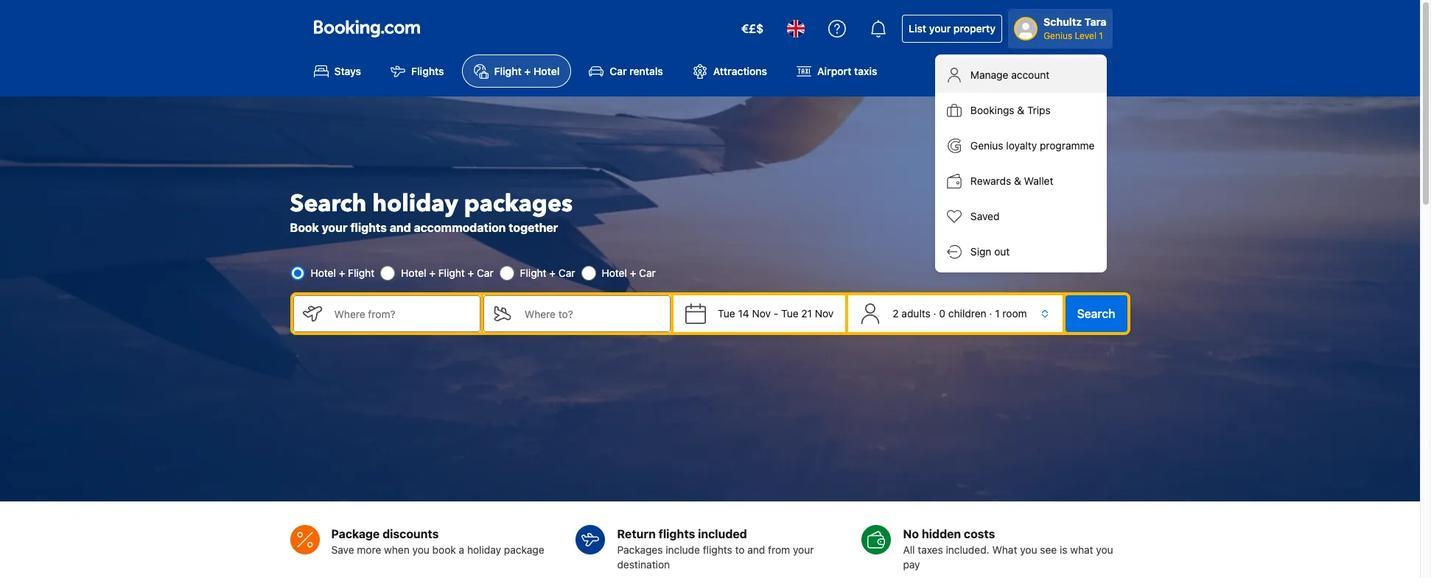 Task type: vqa. For each thing, say whether or not it's contained in the screenshot.
kettle
no



Task type: describe. For each thing, give the bounding box(es) containing it.
3 you from the left
[[1096, 544, 1113, 556]]

search for search
[[1077, 307, 1115, 321]]

package
[[504, 544, 544, 556]]

manage account
[[971, 69, 1050, 81]]

sign
[[971, 245, 992, 258]]

included.
[[946, 544, 989, 556]]

a
[[459, 544, 464, 556]]

stays
[[334, 65, 361, 78]]

hotel + flight + car
[[401, 267, 493, 279]]

flights for flights
[[703, 544, 732, 556]]

attractions
[[713, 65, 767, 78]]

account
[[1011, 69, 1050, 81]]

trips
[[1027, 104, 1051, 116]]

you inside package discounts save more when you book a holiday package
[[412, 544, 430, 556]]

genius loyalty programme link
[[935, 128, 1107, 164]]

out
[[994, 245, 1010, 258]]

+ for hotel + flight
[[339, 267, 345, 279]]

discounts
[[383, 527, 439, 541]]

flight + car
[[520, 267, 575, 279]]

saved
[[971, 210, 1000, 223]]

sign out button
[[935, 234, 1107, 270]]

destination
[[617, 558, 670, 571]]

schultz
[[1044, 15, 1082, 28]]

hotel + flight
[[311, 267, 374, 279]]

car rentals
[[610, 65, 663, 78]]

1 inside schultz tara genius level 1
[[1099, 30, 1103, 41]]

stays link
[[302, 55, 373, 88]]

airport taxis
[[817, 65, 877, 78]]

more
[[357, 544, 381, 556]]

list your property link
[[902, 15, 1002, 43]]

1 tue from the left
[[718, 307, 735, 320]]

sign out
[[971, 245, 1010, 258]]

tara
[[1085, 15, 1107, 28]]

adults
[[902, 307, 931, 320]]

what
[[1070, 544, 1093, 556]]

1 nov from the left
[[752, 307, 771, 320]]

all
[[903, 544, 915, 556]]

hotel for hotel + car
[[602, 267, 627, 279]]

no hidden costs all taxes included. what you see is what you pay
[[903, 527, 1113, 571]]

saved link
[[935, 199, 1107, 234]]

0 vertical spatial your
[[929, 22, 951, 35]]

hotel + car
[[602, 267, 656, 279]]

+ for flight + car
[[549, 267, 556, 279]]

0 horizontal spatial 1
[[995, 307, 1000, 320]]

rewards & wallet link
[[935, 164, 1107, 199]]

flights link
[[379, 55, 456, 88]]

€£$
[[741, 22, 764, 35]]

14
[[738, 307, 749, 320]]

21
[[801, 307, 812, 320]]

attractions link
[[681, 55, 779, 88]]

car rentals link
[[577, 55, 675, 88]]

bookings & trips
[[971, 104, 1051, 116]]

taxes
[[918, 544, 943, 556]]

flight + hotel link
[[462, 55, 571, 88]]

flights for holiday
[[350, 221, 387, 234]]

tue 14 nov - tue 21 nov
[[718, 307, 834, 320]]

hidden
[[922, 527, 961, 541]]

hotel for hotel + flight
[[311, 267, 336, 279]]

Where from? field
[[322, 296, 480, 332]]

search holiday packages book your flights and accommodation together
[[290, 188, 573, 234]]

booking.com online hotel reservations image
[[314, 20, 420, 38]]

what
[[992, 544, 1017, 556]]

and inside the return flights included packages include flights to and from your destination
[[747, 544, 765, 556]]

programme
[[1040, 139, 1095, 152]]

pay
[[903, 558, 920, 571]]

manage
[[971, 69, 1008, 81]]

level
[[1075, 30, 1097, 41]]

save
[[331, 544, 354, 556]]

& for bookings
[[1017, 104, 1024, 116]]

return
[[617, 527, 656, 541]]

2 you from the left
[[1020, 544, 1037, 556]]



Task type: locate. For each thing, give the bounding box(es) containing it.
your right from
[[793, 544, 814, 556]]

nov right 21
[[815, 307, 834, 320]]

you left see
[[1020, 544, 1037, 556]]

1 · from the left
[[933, 307, 936, 320]]

2 nov from the left
[[815, 307, 834, 320]]

package discounts save more when you book a holiday package
[[331, 527, 544, 556]]

0 horizontal spatial tue
[[718, 307, 735, 320]]

flight
[[494, 65, 522, 78], [348, 267, 374, 279], [438, 267, 465, 279], [520, 267, 547, 279]]

0 horizontal spatial nov
[[752, 307, 771, 320]]

2 tue from the left
[[781, 307, 799, 320]]

+ for hotel + car
[[630, 267, 636, 279]]

hotel
[[534, 65, 560, 78], [311, 267, 336, 279], [401, 267, 426, 279], [602, 267, 627, 279]]

0 horizontal spatial ·
[[933, 307, 936, 320]]

2 horizontal spatial you
[[1096, 544, 1113, 556]]

& left the trips
[[1017, 104, 1024, 116]]

search button
[[1065, 296, 1127, 332]]

is
[[1060, 544, 1067, 556]]

1 horizontal spatial you
[[1020, 544, 1037, 556]]

accommodation
[[414, 221, 506, 234]]

0 horizontal spatial flights
[[350, 221, 387, 234]]

hotel for hotel + flight + car
[[401, 267, 426, 279]]

0 vertical spatial flights
[[350, 221, 387, 234]]

1
[[1099, 30, 1103, 41], [995, 307, 1000, 320]]

manage account link
[[935, 57, 1107, 93]]

1 vertical spatial search
[[1077, 307, 1115, 321]]

1 vertical spatial your
[[322, 221, 347, 234]]

1 vertical spatial &
[[1014, 175, 1021, 187]]

1 horizontal spatial your
[[793, 544, 814, 556]]

schultz tara genius level 1
[[1044, 15, 1107, 41]]

0 horizontal spatial genius
[[971, 139, 1003, 152]]

you right what
[[1096, 544, 1113, 556]]

€£$ button
[[732, 11, 772, 46]]

loyalty
[[1006, 139, 1037, 152]]

genius inside schultz tara genius level 1
[[1044, 30, 1072, 41]]

+ for hotel + flight + car
[[429, 267, 436, 279]]

you
[[412, 544, 430, 556], [1020, 544, 1037, 556], [1096, 544, 1113, 556]]

1 vertical spatial 1
[[995, 307, 1000, 320]]

0 vertical spatial 1
[[1099, 30, 1103, 41]]

from
[[768, 544, 790, 556]]

2 · from the left
[[989, 307, 992, 320]]

2 adults · 0 children · 1 room
[[893, 307, 1027, 320]]

1 horizontal spatial genius
[[1044, 30, 1072, 41]]

0 vertical spatial &
[[1017, 104, 1024, 116]]

Where to? field
[[513, 296, 671, 332]]

1 horizontal spatial ·
[[989, 307, 992, 320]]

· left 0
[[933, 307, 936, 320]]

0 horizontal spatial search
[[290, 188, 367, 220]]

and left accommodation
[[390, 221, 411, 234]]

1 horizontal spatial holiday
[[467, 544, 501, 556]]

list
[[909, 22, 926, 35]]

+
[[524, 65, 531, 78], [339, 267, 345, 279], [429, 267, 436, 279], [468, 267, 474, 279], [549, 267, 556, 279], [630, 267, 636, 279]]

1 left room
[[995, 307, 1000, 320]]

0 horizontal spatial and
[[390, 221, 411, 234]]

0 horizontal spatial you
[[412, 544, 430, 556]]

-
[[774, 307, 778, 320]]

1 vertical spatial flights
[[659, 527, 695, 541]]

nov left -
[[752, 307, 771, 320]]

2 vertical spatial your
[[793, 544, 814, 556]]

search
[[290, 188, 367, 220], [1077, 307, 1115, 321]]

taxis
[[854, 65, 877, 78]]

your
[[929, 22, 951, 35], [322, 221, 347, 234], [793, 544, 814, 556]]

1 vertical spatial holiday
[[467, 544, 501, 556]]

search inside search holiday packages book your flights and accommodation together
[[290, 188, 367, 220]]

flights
[[411, 65, 444, 78]]

when
[[384, 544, 410, 556]]

search inside button
[[1077, 307, 1115, 321]]

and right the to at the bottom of page
[[747, 544, 765, 556]]

your inside the return flights included packages include flights to and from your destination
[[793, 544, 814, 556]]

costs
[[964, 527, 995, 541]]

1 horizontal spatial and
[[747, 544, 765, 556]]

1 vertical spatial and
[[747, 544, 765, 556]]

1 horizontal spatial search
[[1077, 307, 1115, 321]]

1 vertical spatial genius
[[971, 139, 1003, 152]]

genius
[[1044, 30, 1072, 41], [971, 139, 1003, 152]]

1 down tara
[[1099, 30, 1103, 41]]

your inside search holiday packages book your flights and accommodation together
[[322, 221, 347, 234]]

rentals
[[630, 65, 663, 78]]

&
[[1017, 104, 1024, 116], [1014, 175, 1021, 187]]

include
[[666, 544, 700, 556]]

0 horizontal spatial holiday
[[372, 188, 458, 220]]

you down the "discounts"
[[412, 544, 430, 556]]

0 vertical spatial genius
[[1044, 30, 1072, 41]]

holiday up accommodation
[[372, 188, 458, 220]]

holiday
[[372, 188, 458, 220], [467, 544, 501, 556]]

tue left 14
[[718, 307, 735, 320]]

flights inside search holiday packages book your flights and accommodation together
[[350, 221, 387, 234]]

0 vertical spatial and
[[390, 221, 411, 234]]

2 horizontal spatial your
[[929, 22, 951, 35]]

& for rewards
[[1014, 175, 1021, 187]]

& left wallet
[[1014, 175, 1021, 187]]

and
[[390, 221, 411, 234], [747, 544, 765, 556]]

holiday right the a
[[467, 544, 501, 556]]

book
[[432, 544, 456, 556]]

property
[[954, 22, 996, 35]]

holiday inside package discounts save more when you book a holiday package
[[467, 544, 501, 556]]

genius left loyalty
[[971, 139, 1003, 152]]

flights down included
[[703, 544, 732, 556]]

2 vertical spatial flights
[[703, 544, 732, 556]]

1 horizontal spatial flights
[[659, 527, 695, 541]]

car
[[610, 65, 627, 78], [477, 267, 493, 279], [558, 267, 575, 279], [639, 267, 656, 279]]

tue
[[718, 307, 735, 320], [781, 307, 799, 320]]

tue right -
[[781, 307, 799, 320]]

and inside search holiday packages book your flights and accommodation together
[[390, 221, 411, 234]]

list your property
[[909, 22, 996, 35]]

genius down schultz
[[1044, 30, 1072, 41]]

your right book
[[322, 221, 347, 234]]

included
[[698, 527, 747, 541]]

genius loyalty programme
[[971, 139, 1095, 152]]

airport taxis link
[[785, 55, 889, 88]]

package
[[331, 527, 380, 541]]

together
[[509, 221, 558, 234]]

packages
[[464, 188, 573, 220]]

1 horizontal spatial 1
[[1099, 30, 1103, 41]]

to
[[735, 544, 745, 556]]

see
[[1040, 544, 1057, 556]]

packages
[[617, 544, 663, 556]]

room
[[1003, 307, 1027, 320]]

rewards
[[971, 175, 1011, 187]]

holiday inside search holiday packages book your flights and accommodation together
[[372, 188, 458, 220]]

flights
[[350, 221, 387, 234], [659, 527, 695, 541], [703, 544, 732, 556]]

1 you from the left
[[412, 544, 430, 556]]

·
[[933, 307, 936, 320], [989, 307, 992, 320]]

no
[[903, 527, 919, 541]]

wallet
[[1024, 175, 1053, 187]]

flights up include
[[659, 527, 695, 541]]

children
[[948, 307, 987, 320]]

return flights included packages include flights to and from your destination
[[617, 527, 814, 571]]

flight + hotel
[[494, 65, 560, 78]]

0 vertical spatial search
[[290, 188, 367, 220]]

nov
[[752, 307, 771, 320], [815, 307, 834, 320]]

your right list
[[929, 22, 951, 35]]

0 vertical spatial holiday
[[372, 188, 458, 220]]

bookings
[[971, 104, 1014, 116]]

1 horizontal spatial tue
[[781, 307, 799, 320]]

2 horizontal spatial flights
[[703, 544, 732, 556]]

search for search holiday packages book your flights and accommodation together
[[290, 188, 367, 220]]

book
[[290, 221, 319, 234]]

1 horizontal spatial nov
[[815, 307, 834, 320]]

flights up hotel + flight
[[350, 221, 387, 234]]

airport
[[817, 65, 851, 78]]

bookings & trips link
[[935, 93, 1107, 128]]

2
[[893, 307, 899, 320]]

0 horizontal spatial your
[[322, 221, 347, 234]]

· right children
[[989, 307, 992, 320]]

rewards & wallet
[[971, 175, 1053, 187]]

+ for flight + hotel
[[524, 65, 531, 78]]

0
[[939, 307, 946, 320]]



